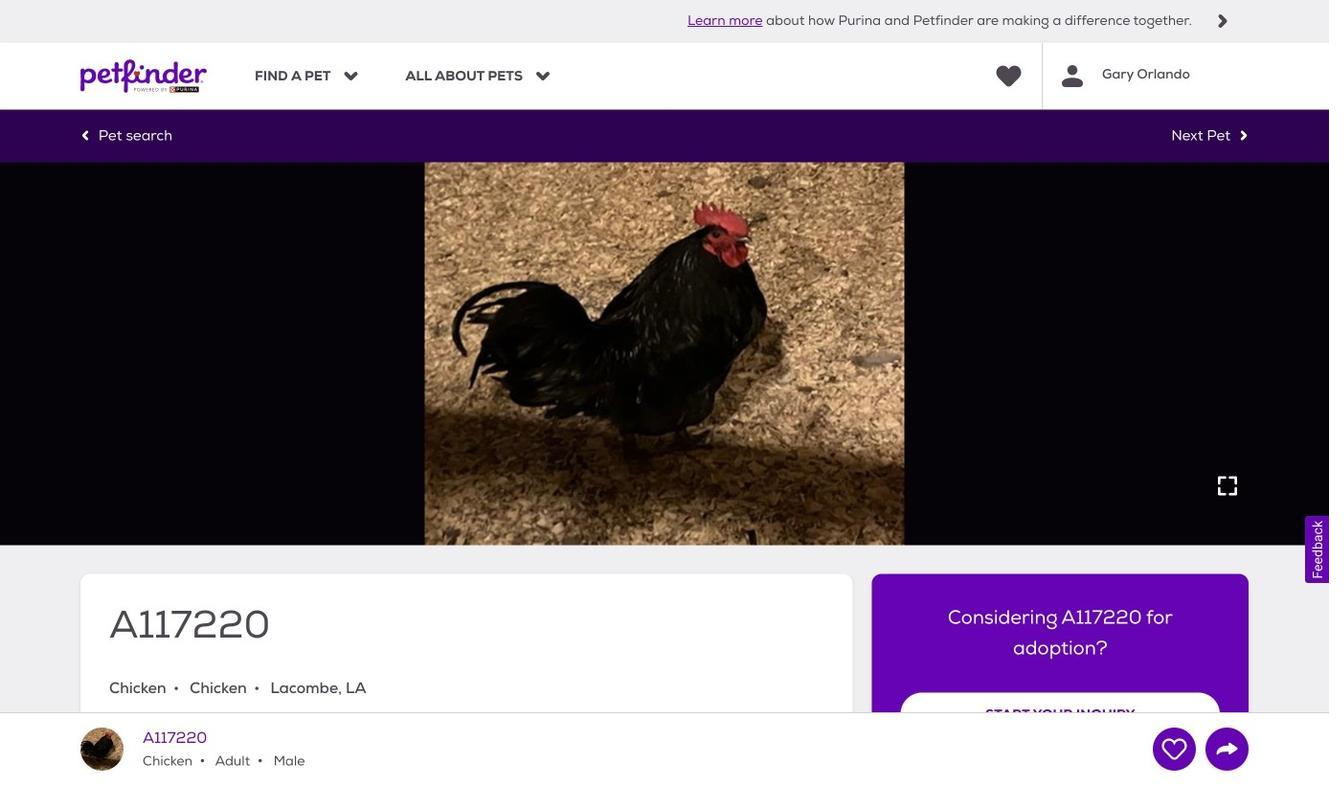 Task type: vqa. For each thing, say whether or not it's contained in the screenshot.
Primary element
no



Task type: describe. For each thing, give the bounding box(es) containing it.
petfinder home image
[[80, 43, 207, 110]]

a117220, an adoptable chicken in lacombe, la_image-1 image
[[425, 162, 904, 545]]



Task type: locate. For each thing, give the bounding box(es) containing it.
pet physical characteristics element
[[109, 743, 824, 768]]

main content
[[0, 110, 1329, 785]]

pet type element
[[109, 676, 366, 700]]

a117220 image
[[80, 728, 124, 771]]



